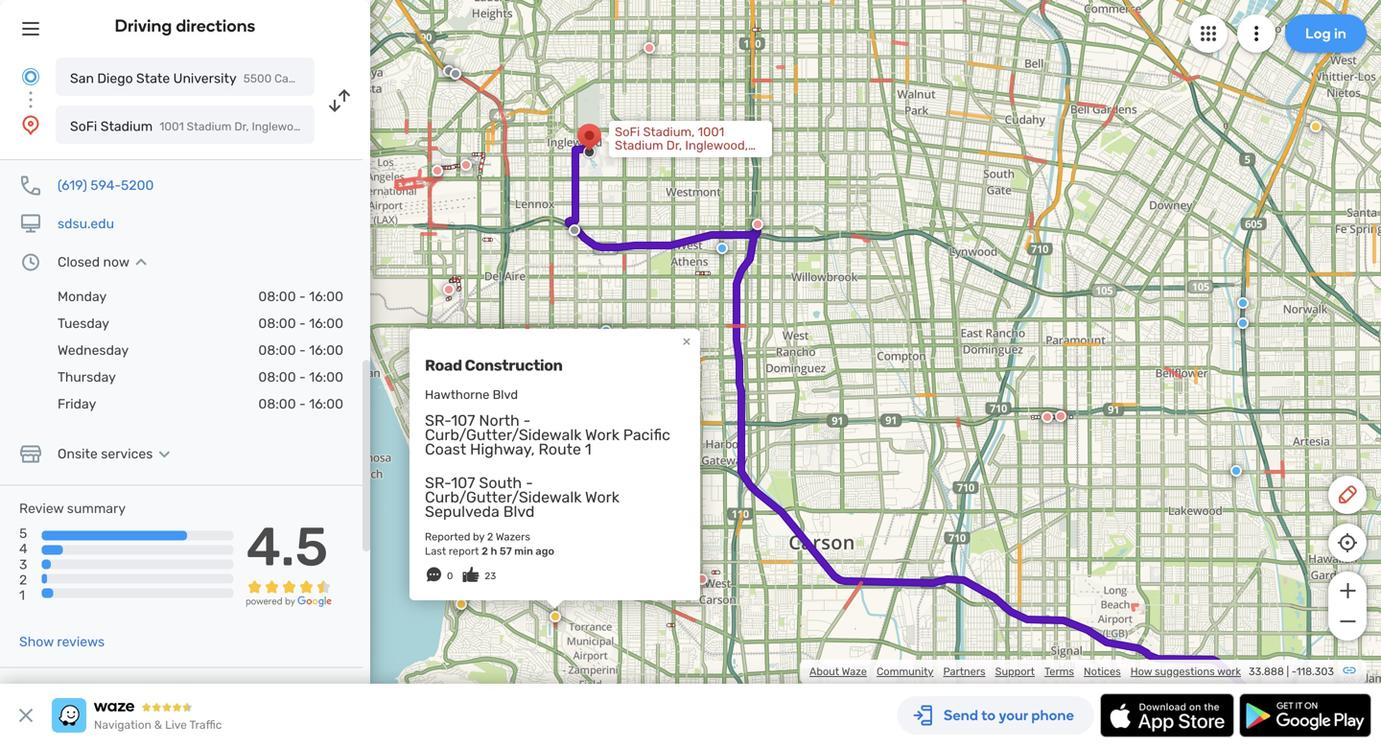 Task type: locate. For each thing, give the bounding box(es) containing it.
2 down "4"
[[19, 572, 27, 588]]

sr- inside sr-107 south - curb/gutter/sidewalk work sepulveda blvd
[[425, 474, 451, 492]]

now
[[103, 254, 130, 270]]

sr- inside sr-107 north - curb/gutter/sidewalk work pacific coast highway, route 1
[[425, 412, 451, 430]]

16:00
[[309, 289, 344, 305], [309, 316, 344, 332], [309, 343, 344, 358], [309, 369, 344, 385], [309, 396, 344, 412]]

1 vertical spatial 107
[[451, 474, 476, 492]]

dr, inside the sofi stadium, 1001 stadium dr, inglewood, ca 90301, usa
[[667, 138, 683, 153]]

0 vertical spatial inglewood,
[[252, 120, 310, 133]]

4 08:00 - 16:00 from the top
[[259, 369, 344, 385]]

stadium inside the sofi stadium, 1001 stadium dr, inglewood, ca 90301, usa
[[615, 138, 664, 153]]

2 sr- from the top
[[425, 474, 451, 492]]

2 16:00 from the top
[[309, 316, 344, 332]]

ca inside sofi stadium 1001 stadium dr, inglewood, ca 90301, usa
[[313, 120, 328, 133]]

police image
[[717, 243, 728, 254], [601, 325, 612, 337]]

about waze community partners support terms notices how suggestions work 33.888 | -118.303
[[810, 666, 1335, 679]]

1001 down san diego state university
[[160, 120, 184, 133]]

16:00 for friday
[[309, 396, 344, 412]]

stadium for stadium
[[187, 120, 232, 133]]

blvd up 'north'
[[493, 388, 518, 402]]

1 vertical spatial ca
[[615, 152, 631, 167]]

pencil image
[[1337, 484, 1360, 507]]

0 vertical spatial curb/gutter/sidewalk
[[425, 426, 582, 444]]

usa
[[370, 120, 392, 133], [677, 152, 701, 167]]

work left pacific
[[585, 426, 620, 444]]

1 vertical spatial inglewood,
[[686, 138, 749, 153]]

16:00 for thursday
[[309, 369, 344, 385]]

0 vertical spatial dr,
[[234, 120, 249, 133]]

2 left the h
[[482, 545, 488, 558]]

work for sr-107 south - curb/gutter/sidewalk work sepulveda blvd
[[585, 488, 620, 507]]

sepulveda
[[425, 503, 500, 521]]

2 vertical spatial 2
[[19, 572, 27, 588]]

1 horizontal spatial stadium
[[187, 120, 232, 133]]

1 down "3"
[[19, 588, 25, 604]]

1 vertical spatial blvd
[[504, 503, 535, 521]]

5 4 3 2 1
[[19, 526, 28, 604]]

hawthorne blvd
[[425, 388, 518, 402]]

1 horizontal spatial 1
[[585, 441, 592, 459]]

how
[[1131, 666, 1153, 679]]

sr- down the coast
[[425, 474, 451, 492]]

1 08:00 from the top
[[259, 289, 296, 305]]

3 08:00 from the top
[[259, 343, 296, 358]]

107 inside sr-107 south - curb/gutter/sidewalk work sepulveda blvd
[[451, 474, 476, 492]]

driving directions
[[115, 15, 256, 36]]

onsite services
[[58, 446, 153, 462]]

h
[[491, 545, 497, 558]]

0 vertical spatial sr-
[[425, 412, 451, 430]]

sofi inside the sofi stadium, 1001 stadium dr, inglewood, ca 90301, usa
[[615, 125, 640, 140]]

state
[[136, 71, 170, 86]]

0 horizontal spatial stadium
[[101, 119, 153, 134]]

57
[[500, 545, 512, 558]]

1 vertical spatial road closed image
[[432, 165, 443, 177]]

1001 for stadium,
[[698, 125, 725, 140]]

usa for stadium
[[370, 120, 392, 133]]

1 right route
[[585, 441, 592, 459]]

2 work from the top
[[585, 488, 620, 507]]

navigation
[[94, 719, 152, 732]]

1 vertical spatial 90301,
[[634, 152, 674, 167]]

1 inside sr-107 north - curb/gutter/sidewalk work pacific coast highway, route 1
[[585, 441, 592, 459]]

1 vertical spatial 1
[[19, 588, 25, 604]]

sr- up the coast
[[425, 412, 451, 430]]

work down sr-107 north - curb/gutter/sidewalk work pacific coast highway, route 1
[[585, 488, 620, 507]]

1 horizontal spatial dr,
[[667, 138, 683, 153]]

south
[[479, 474, 522, 492]]

90301, for stadium
[[331, 120, 367, 133]]

0 vertical spatial work
[[585, 426, 620, 444]]

road closed image
[[461, 159, 472, 171], [752, 219, 764, 230], [443, 284, 455, 296], [1056, 411, 1067, 422], [1042, 412, 1054, 423], [697, 574, 708, 585]]

work inside sr-107 south - curb/gutter/sidewalk work sepulveda blvd
[[585, 488, 620, 507]]

min
[[515, 545, 533, 558]]

1 horizontal spatial inglewood,
[[686, 138, 749, 153]]

chevron down image
[[153, 447, 176, 462]]

last
[[425, 545, 446, 558]]

0 horizontal spatial 1001
[[160, 120, 184, 133]]

1 vertical spatial work
[[585, 488, 620, 507]]

0 vertical spatial 1
[[585, 441, 592, 459]]

stadium,
[[643, 125, 695, 140]]

work
[[585, 426, 620, 444], [585, 488, 620, 507]]

1 vertical spatial police image
[[1238, 318, 1250, 329]]

0 vertical spatial police image
[[717, 243, 728, 254]]

0 horizontal spatial 90301,
[[331, 120, 367, 133]]

0
[[447, 571, 453, 582]]

3 16:00 from the top
[[309, 343, 344, 358]]

1001
[[160, 120, 184, 133], [698, 125, 725, 140]]

90301, inside sofi stadium 1001 stadium dr, inglewood, ca 90301, usa
[[331, 120, 367, 133]]

1 vertical spatial usa
[[677, 152, 701, 167]]

2
[[487, 531, 494, 544], [482, 545, 488, 558], [19, 572, 27, 588]]

blvd
[[493, 388, 518, 402], [504, 503, 535, 521]]

curb/gutter/sidewalk inside sr-107 north - curb/gutter/sidewalk work pacific coast highway, route 1
[[425, 426, 582, 444]]

police image
[[1238, 298, 1250, 309], [1238, 318, 1250, 329], [1231, 465, 1243, 477]]

wazers
[[496, 531, 531, 544]]

4
[[19, 541, 28, 557]]

inglewood, inside sofi stadium 1001 stadium dr, inglewood, ca 90301, usa
[[252, 120, 310, 133]]

1 vertical spatial sr-
[[425, 474, 451, 492]]

usa inside sofi stadium 1001 stadium dr, inglewood, ca 90301, usa
[[370, 120, 392, 133]]

ago
[[536, 545, 555, 558]]

2 vertical spatial police image
[[1231, 465, 1243, 477]]

1 vertical spatial dr,
[[667, 138, 683, 153]]

2 08:00 from the top
[[259, 316, 296, 332]]

sofi left stadium,
[[615, 125, 640, 140]]

sr-
[[425, 412, 451, 430], [425, 474, 451, 492]]

dr, inside sofi stadium 1001 stadium dr, inglewood, ca 90301, usa
[[234, 120, 249, 133]]

08:00 for monday
[[259, 289, 296, 305]]

closed now
[[58, 254, 130, 270]]

curb/gutter/sidewalk inside sr-107 south - curb/gutter/sidewalk work sepulveda blvd
[[425, 488, 582, 507]]

1 horizontal spatial 90301,
[[634, 152, 674, 167]]

0 horizontal spatial 1
[[19, 588, 25, 604]]

ca
[[313, 120, 328, 133], [615, 152, 631, 167]]

traffic
[[190, 719, 222, 732]]

about waze link
[[810, 666, 868, 679]]

support
[[996, 666, 1036, 679]]

1 sr- from the top
[[425, 412, 451, 430]]

5 16:00 from the top
[[309, 396, 344, 412]]

5
[[19, 526, 27, 542]]

accident image
[[443, 65, 455, 77], [450, 68, 462, 80]]

diego
[[97, 71, 133, 86]]

0 vertical spatial usa
[[370, 120, 392, 133]]

107 down hawthorne
[[451, 412, 476, 430]]

sdsu.edu
[[58, 216, 114, 232]]

community
[[877, 666, 934, 679]]

1 vertical spatial curb/gutter/sidewalk
[[425, 488, 582, 507]]

0 vertical spatial 90301,
[[331, 120, 367, 133]]

inglewood, for stadium
[[252, 120, 310, 133]]

1 107 from the top
[[451, 412, 476, 430]]

north
[[479, 412, 520, 430]]

107 up sepulveda
[[451, 474, 476, 492]]

1 vertical spatial 2
[[482, 545, 488, 558]]

navigation & live traffic
[[94, 719, 222, 732]]

1001 inside the sofi stadium, 1001 stadium dr, inglewood, ca 90301, usa
[[698, 125, 725, 140]]

0 horizontal spatial police image
[[601, 325, 612, 337]]

sofi down san
[[70, 119, 97, 134]]

1 horizontal spatial usa
[[677, 152, 701, 167]]

5 08:00 - 16:00 from the top
[[259, 396, 344, 412]]

call image
[[19, 174, 42, 197]]

0 vertical spatial ca
[[313, 120, 328, 133]]

08:00
[[259, 289, 296, 305], [259, 316, 296, 332], [259, 343, 296, 358], [259, 369, 296, 385], [259, 396, 296, 412]]

16:00 for wednesday
[[309, 343, 344, 358]]

0 vertical spatial 107
[[451, 412, 476, 430]]

0 horizontal spatial ca
[[313, 120, 328, 133]]

monday
[[58, 289, 107, 305]]

road closed image
[[644, 42, 655, 54], [432, 165, 443, 177]]

08:00 for wednesday
[[259, 343, 296, 358]]

107 inside sr-107 north - curb/gutter/sidewalk work pacific coast highway, route 1
[[451, 412, 476, 430]]

1 08:00 - 16:00 from the top
[[259, 289, 344, 305]]

community link
[[877, 666, 934, 679]]

1 16:00 from the top
[[309, 289, 344, 305]]

-
[[299, 289, 306, 305], [299, 316, 306, 332], [299, 343, 306, 358], [299, 369, 306, 385], [299, 396, 306, 412], [524, 412, 531, 430], [526, 474, 533, 492], [1293, 666, 1297, 679]]

0 vertical spatial road closed image
[[644, 42, 655, 54]]

blvd up wazers
[[504, 503, 535, 521]]

zoom in image
[[1336, 580, 1360, 603]]

usa for stadium,
[[677, 152, 701, 167]]

5 08:00 from the top
[[259, 396, 296, 412]]

highway,
[[470, 441, 535, 459]]

dr,
[[234, 120, 249, 133], [667, 138, 683, 153]]

sofi
[[70, 119, 97, 134], [615, 125, 640, 140]]

4.5
[[246, 515, 328, 579]]

1 horizontal spatial ca
[[615, 152, 631, 167]]

closed
[[58, 254, 100, 270]]

curb/gutter/sidewalk up wazers
[[425, 488, 582, 507]]

show reviews
[[19, 634, 105, 650]]

08:00 - 16:00 for monday
[[259, 289, 344, 305]]

onsite services button
[[58, 446, 176, 462]]

2 curb/gutter/sidewalk from the top
[[425, 488, 582, 507]]

pacific
[[624, 426, 671, 444]]

4 16:00 from the top
[[309, 369, 344, 385]]

1 horizontal spatial police image
[[717, 243, 728, 254]]

90301, for stadium,
[[634, 152, 674, 167]]

1
[[585, 441, 592, 459], [19, 588, 25, 604]]

1001 inside sofi stadium 1001 stadium dr, inglewood, ca 90301, usa
[[160, 120, 184, 133]]

90301,
[[331, 120, 367, 133], [634, 152, 674, 167]]

0 horizontal spatial dr,
[[234, 120, 249, 133]]

1 work from the top
[[585, 426, 620, 444]]

stadium inside sofi stadium 1001 stadium dr, inglewood, ca 90301, usa
[[187, 120, 232, 133]]

16:00 for tuesday
[[309, 316, 344, 332]]

1 curb/gutter/sidewalk from the top
[[425, 426, 582, 444]]

4 08:00 from the top
[[259, 369, 296, 385]]

work inside sr-107 north - curb/gutter/sidewalk work pacific coast highway, route 1
[[585, 426, 620, 444]]

0 horizontal spatial usa
[[370, 120, 392, 133]]

3
[[19, 557, 27, 573]]

ca inside the sofi stadium, 1001 stadium dr, inglewood, ca 90301, usa
[[615, 152, 631, 167]]

2 08:00 - 16:00 from the top
[[259, 316, 344, 332]]

sofi stadium 1001 stadium dr, inglewood, ca 90301, usa
[[70, 119, 392, 134]]

08:00 - 16:00
[[259, 289, 344, 305], [259, 316, 344, 332], [259, 343, 344, 358], [259, 369, 344, 385], [259, 396, 344, 412]]

0 horizontal spatial sofi
[[70, 119, 97, 134]]

university
[[173, 71, 237, 86]]

usa inside the sofi stadium, 1001 stadium dr, inglewood, ca 90301, usa
[[677, 152, 701, 167]]

3 08:00 - 16:00 from the top
[[259, 343, 344, 358]]

2 right by
[[487, 531, 494, 544]]

dr, for stadium
[[234, 120, 249, 133]]

ca for stadium
[[313, 120, 328, 133]]

2 107 from the top
[[451, 474, 476, 492]]

road construction
[[425, 356, 563, 375]]

1 horizontal spatial 1001
[[698, 125, 725, 140]]

stadium for stadium,
[[615, 138, 664, 153]]

2 horizontal spatial stadium
[[615, 138, 664, 153]]

route
[[539, 441, 582, 459]]

onsite
[[58, 446, 98, 462]]

curb/gutter/sidewalk up south
[[425, 426, 582, 444]]

0 horizontal spatial inglewood,
[[252, 120, 310, 133]]

1001 right stadium,
[[698, 125, 725, 140]]

curb/gutter/sidewalk
[[425, 426, 582, 444], [425, 488, 582, 507]]

inglewood, inside the sofi stadium, 1001 stadium dr, inglewood, ca 90301, usa
[[686, 138, 749, 153]]

107 for north
[[451, 412, 476, 430]]

90301, inside the sofi stadium, 1001 stadium dr, inglewood, ca 90301, usa
[[634, 152, 674, 167]]

× link
[[679, 332, 696, 350]]

1 horizontal spatial sofi
[[615, 125, 640, 140]]

16:00 for monday
[[309, 289, 344, 305]]



Task type: describe. For each thing, give the bounding box(es) containing it.
33.888
[[1250, 666, 1285, 679]]

live
[[165, 719, 187, 732]]

- inside sr-107 north - curb/gutter/sidewalk work pacific coast highway, route 1
[[524, 412, 531, 430]]

about
[[810, 666, 840, 679]]

work for sr-107 north - curb/gutter/sidewalk work pacific coast highway, route 1
[[585, 426, 620, 444]]

partners
[[944, 666, 986, 679]]

partners link
[[944, 666, 986, 679]]

(619) 594-5200 link
[[58, 178, 154, 193]]

review summary
[[19, 501, 126, 517]]

road
[[425, 356, 462, 375]]

sofi stadium, 1001 stadium dr, inglewood, ca 90301, usa
[[615, 125, 749, 167]]

sdsu.edu link
[[58, 216, 114, 232]]

x image
[[14, 704, 37, 727]]

thursday
[[58, 369, 116, 385]]

san diego state university
[[70, 71, 237, 86]]

show
[[19, 634, 54, 650]]

sr-107 north - curb/gutter/sidewalk work pacific coast highway, route 1
[[425, 412, 671, 459]]

closed now button
[[58, 254, 153, 270]]

1001 for stadium
[[160, 120, 184, 133]]

107 for south
[[451, 474, 476, 492]]

sr-107 south - curb/gutter/sidewalk work sepulveda blvd
[[425, 474, 620, 521]]

0 vertical spatial police image
[[1238, 298, 1250, 309]]

support link
[[996, 666, 1036, 679]]

by
[[473, 531, 485, 544]]

118.303
[[1297, 666, 1335, 679]]

0 horizontal spatial road closed image
[[432, 165, 443, 177]]

08:00 - 16:00 for friday
[[259, 396, 344, 412]]

08:00 for thursday
[[259, 369, 296, 385]]

waze
[[842, 666, 868, 679]]

&
[[154, 719, 162, 732]]

construction
[[465, 356, 563, 375]]

2 inside 5 4 3 2 1
[[19, 572, 27, 588]]

san diego state university button
[[56, 58, 315, 96]]

reported by 2 wazers last report 2 h 57 min ago
[[425, 531, 555, 558]]

08:00 - 16:00 for wednesday
[[259, 343, 344, 358]]

coast
[[425, 441, 467, 459]]

suggestions
[[1156, 666, 1216, 679]]

notices link
[[1085, 666, 1122, 679]]

dr, for stadium,
[[667, 138, 683, 153]]

summary
[[67, 501, 126, 517]]

directions
[[176, 15, 256, 36]]

blvd inside sr-107 south - curb/gutter/sidewalk work sepulveda blvd
[[504, 503, 535, 521]]

08:00 for tuesday
[[259, 316, 296, 332]]

how suggestions work link
[[1131, 666, 1242, 679]]

08:00 - 16:00 for tuesday
[[259, 316, 344, 332]]

hawthorne
[[425, 388, 490, 402]]

location image
[[19, 113, 42, 136]]

inglewood, for stadium,
[[686, 138, 749, 153]]

sr- for sr-107 north - curb/gutter/sidewalk work pacific coast highway, route 1
[[425, 412, 451, 430]]

1 horizontal spatial road closed image
[[644, 42, 655, 54]]

reviews
[[57, 634, 105, 650]]

08:00 for friday
[[259, 396, 296, 412]]

594-
[[90, 178, 121, 193]]

1 inside 5 4 3 2 1
[[19, 588, 25, 604]]

computer image
[[19, 213, 42, 236]]

sofi for stadium
[[70, 119, 97, 134]]

|
[[1287, 666, 1290, 679]]

×
[[683, 332, 691, 350]]

accident image
[[569, 225, 581, 236]]

current location image
[[19, 65, 42, 88]]

store image
[[19, 443, 42, 466]]

driving
[[115, 15, 172, 36]]

23
[[485, 571, 496, 582]]

clock image
[[19, 251, 42, 274]]

chevron up image
[[130, 255, 153, 270]]

1 vertical spatial police image
[[601, 325, 612, 337]]

(619)
[[58, 178, 87, 193]]

5200
[[121, 178, 154, 193]]

0 vertical spatial blvd
[[493, 388, 518, 402]]

08:00 - 16:00 for thursday
[[259, 369, 344, 385]]

- inside sr-107 south - curb/gutter/sidewalk work sepulveda blvd
[[526, 474, 533, 492]]

0 vertical spatial 2
[[487, 531, 494, 544]]

notices
[[1085, 666, 1122, 679]]

(619) 594-5200
[[58, 178, 154, 193]]

sr- for sr-107 south - curb/gutter/sidewalk work sepulveda blvd
[[425, 474, 451, 492]]

terms
[[1045, 666, 1075, 679]]

tuesday
[[58, 316, 109, 332]]

review
[[19, 501, 64, 517]]

zoom out image
[[1336, 610, 1360, 633]]

reported
[[425, 531, 471, 544]]

hazard image
[[1311, 121, 1322, 132]]

wednesday
[[58, 343, 129, 358]]

work
[[1218, 666, 1242, 679]]

curb/gutter/sidewalk for south
[[425, 488, 582, 507]]

terms link
[[1045, 666, 1075, 679]]

link image
[[1343, 663, 1358, 679]]

friday
[[58, 396, 96, 412]]

san
[[70, 71, 94, 86]]

curb/gutter/sidewalk for north
[[425, 426, 582, 444]]

ca for stadium,
[[615, 152, 631, 167]]

sofi for stadium,
[[615, 125, 640, 140]]

report
[[449, 545, 479, 558]]

services
[[101, 446, 153, 462]]



Task type: vqa. For each thing, say whether or not it's contained in the screenshot.
Stadium within sofi stadium, 1001 stadium dr, inglewood, ca 90301, usa
yes



